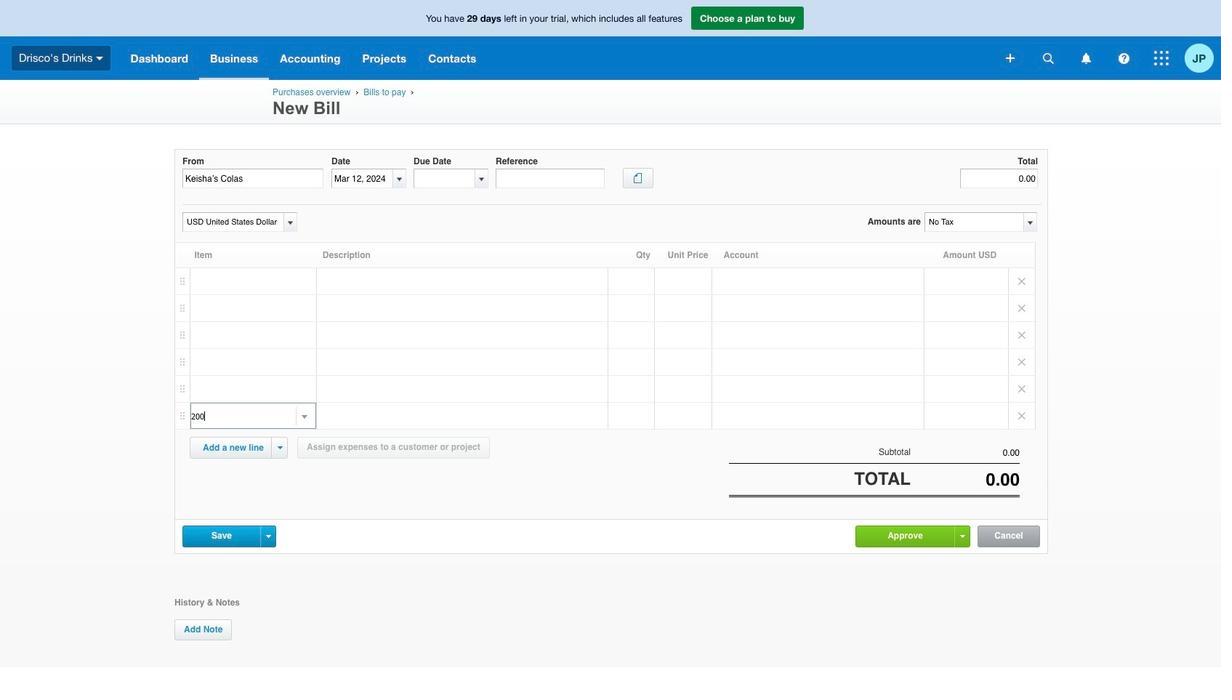 Task type: locate. For each thing, give the bounding box(es) containing it.
2 delete line item image from the top
[[1009, 403, 1035, 429]]

None text field
[[496, 169, 605, 188], [960, 169, 1038, 188], [332, 170, 393, 188], [183, 213, 281, 231], [911, 448, 1020, 458], [496, 169, 605, 188], [960, 169, 1038, 188], [332, 170, 393, 188], [183, 213, 281, 231], [911, 448, 1020, 458]]

4 delete line item image from the top
[[1009, 376, 1035, 402]]

more add line options... image
[[277, 446, 282, 449]]

None text field
[[182, 169, 324, 188], [414, 170, 475, 188], [925, 213, 1023, 231], [191, 403, 297, 428], [911, 470, 1020, 490], [182, 169, 324, 188], [414, 170, 475, 188], [925, 213, 1023, 231], [191, 403, 297, 428], [911, 470, 1020, 490]]

svg image
[[1154, 51, 1169, 65], [1081, 53, 1091, 64], [1006, 54, 1015, 63], [96, 57, 104, 60]]

1 horizontal spatial svg image
[[1118, 53, 1129, 64]]

0 horizontal spatial svg image
[[1043, 53, 1054, 64]]

svg image
[[1043, 53, 1054, 64], [1118, 53, 1129, 64]]

1 svg image from the left
[[1043, 53, 1054, 64]]

delete line item image
[[1009, 268, 1035, 294], [1009, 295, 1035, 321], [1009, 322, 1035, 348], [1009, 376, 1035, 402]]

1 vertical spatial delete line item image
[[1009, 403, 1035, 429]]

delete line item image
[[1009, 349, 1035, 375], [1009, 403, 1035, 429]]

3 delete line item image from the top
[[1009, 322, 1035, 348]]

0 vertical spatial delete line item image
[[1009, 349, 1035, 375]]

banner
[[0, 0, 1221, 80]]



Task type: vqa. For each thing, say whether or not it's contained in the screenshot.
the top ICY
no



Task type: describe. For each thing, give the bounding box(es) containing it.
more approve options... image
[[960, 535, 965, 538]]

more save options... image
[[266, 535, 271, 538]]

1 delete line item image from the top
[[1009, 349, 1035, 375]]

1 delete line item image from the top
[[1009, 268, 1035, 294]]

2 svg image from the left
[[1118, 53, 1129, 64]]

2 delete line item image from the top
[[1009, 295, 1035, 321]]



